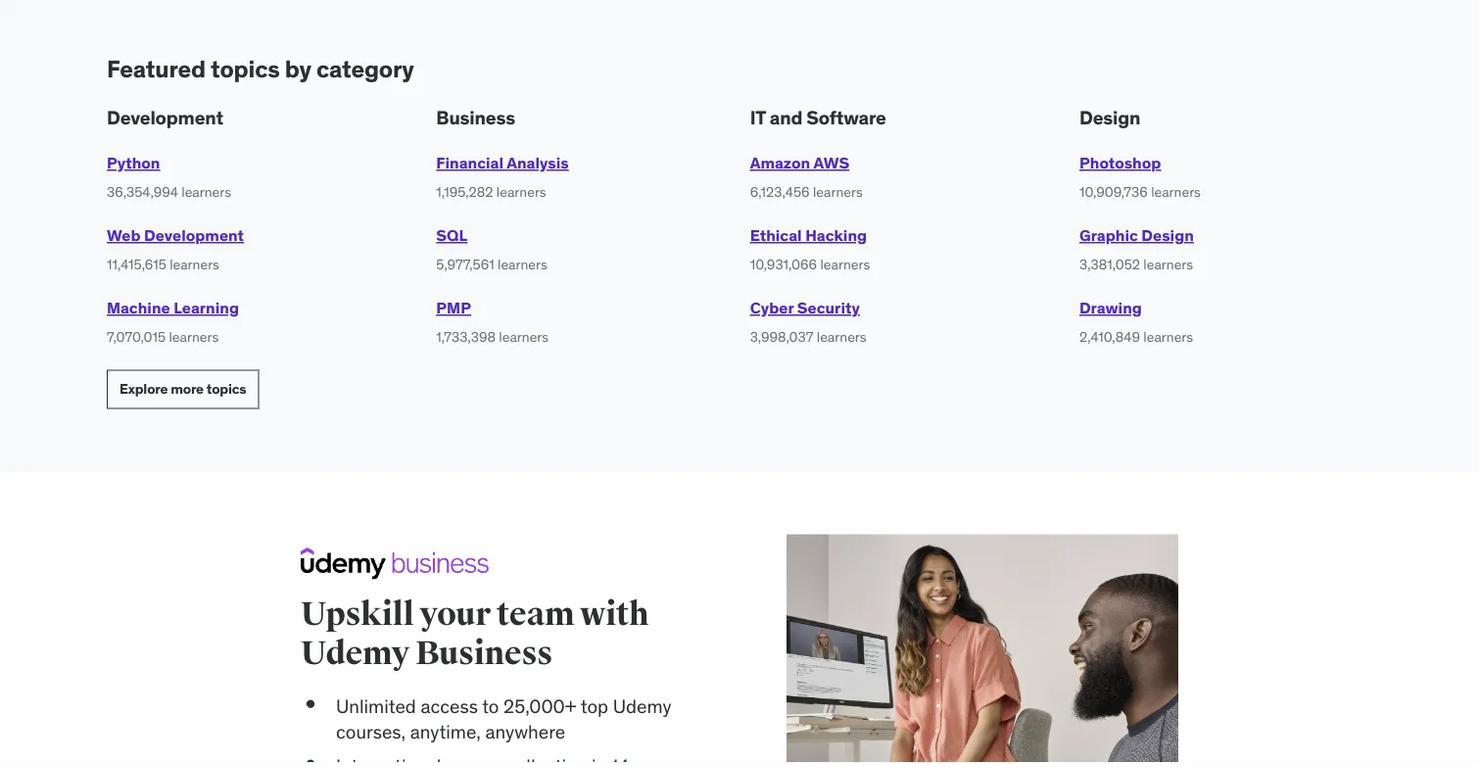 Task type: locate. For each thing, give the bounding box(es) containing it.
1 vertical spatial small image
[[301, 753, 320, 764]]

business up financial
[[436, 106, 515, 129]]

learners down graphic design link
[[1144, 255, 1194, 273]]

learners inside machine learning 7,070,015 learners
[[169, 328, 219, 346]]

unlimited
[[336, 694, 416, 718]]

3,381,052
[[1080, 255, 1141, 273]]

udemy inside upskill your team with udemy business
[[301, 634, 410, 674]]

sql link
[[436, 226, 468, 246]]

0 vertical spatial small image
[[301, 693, 320, 715]]

ethical hacking link
[[750, 226, 867, 246]]

amazon
[[750, 153, 811, 173]]

0 vertical spatial topics
[[211, 54, 280, 83]]

udemy
[[301, 634, 410, 674], [613, 694, 672, 718]]

2 small image from the top
[[301, 753, 320, 764]]

development down featured
[[107, 106, 223, 129]]

learners right 1,733,398
[[499, 328, 549, 346]]

topics
[[211, 54, 280, 83], [207, 380, 246, 398]]

sql
[[436, 226, 468, 246]]

0 vertical spatial development
[[107, 106, 223, 129]]

0 horizontal spatial design
[[1080, 106, 1141, 129]]

1 vertical spatial udemy
[[613, 694, 672, 718]]

learners inside python 36,354,994 learners
[[182, 183, 231, 200]]

1 vertical spatial topics
[[207, 380, 246, 398]]

1 horizontal spatial design
[[1142, 226, 1195, 246]]

development
[[107, 106, 223, 129], [144, 226, 244, 246]]

2,410,849
[[1080, 328, 1141, 346]]

learners right 5,977,561
[[498, 255, 548, 273]]

web development link
[[107, 226, 244, 246]]

learners down aws
[[813, 183, 863, 200]]

3,998,037
[[750, 328, 814, 346]]

1 vertical spatial business
[[416, 634, 553, 674]]

your
[[420, 594, 491, 635]]

pmp
[[436, 298, 471, 318]]

0 vertical spatial business
[[436, 106, 515, 129]]

topics left by at the left of page
[[211, 54, 280, 83]]

development down python 36,354,994 learners
[[144, 226, 244, 246]]

learners down hacking
[[821, 255, 871, 273]]

1,733,398
[[436, 328, 496, 346]]

learners inside amazon aws 6,123,456 learners
[[813, 183, 863, 200]]

design up photoshop
[[1080, 106, 1141, 129]]

0 horizontal spatial udemy
[[301, 634, 410, 674]]

1 vertical spatial development
[[144, 226, 244, 246]]

25,000+
[[504, 694, 577, 718]]

web
[[107, 226, 141, 246]]

1 vertical spatial design
[[1142, 226, 1195, 246]]

learners up graphic design link
[[1152, 183, 1202, 200]]

explore more topics
[[120, 380, 246, 398]]

and
[[770, 106, 803, 129]]

pmp link
[[436, 298, 471, 318]]

design inside graphic design 3,381,052 learners
[[1142, 226, 1195, 246]]

learners down security
[[817, 328, 867, 346]]

aws
[[814, 153, 850, 173]]

upskill
[[301, 594, 414, 635]]

cyber
[[750, 298, 794, 318]]

10,931,066
[[750, 255, 817, 273]]

business
[[436, 106, 515, 129], [416, 634, 553, 674]]

learners inside sql 5,977,561 learners
[[498, 255, 548, 273]]

pmp 1,733,398 learners
[[436, 298, 549, 346]]

0 vertical spatial udemy
[[301, 634, 410, 674]]

graphic design link
[[1080, 226, 1195, 246]]

learners up web development link
[[182, 183, 231, 200]]

udemy up unlimited
[[301, 634, 410, 674]]

ethical hacking 10,931,066 learners
[[750, 226, 871, 273]]

access
[[421, 694, 478, 718]]

learners down learning
[[169, 328, 219, 346]]

1 horizontal spatial udemy
[[613, 694, 672, 718]]

web development 11,415,615 learners
[[107, 226, 244, 273]]

learners down web development link
[[170, 255, 219, 273]]

photoshop
[[1080, 153, 1162, 173]]

topics right the more
[[207, 380, 246, 398]]

graphic
[[1080, 226, 1139, 246]]

security
[[798, 298, 860, 318]]

anywhere
[[486, 720, 566, 744]]

learners right '2,410,849'
[[1144, 328, 1194, 346]]

learners down analysis
[[497, 183, 547, 200]]

5,977,561
[[436, 255, 495, 273]]

learners inside photoshop 10,909,736 learners
[[1152, 183, 1202, 200]]

learners
[[182, 183, 231, 200], [497, 183, 547, 200], [813, 183, 863, 200], [1152, 183, 1202, 200], [170, 255, 219, 273], [498, 255, 548, 273], [821, 255, 871, 273], [1144, 255, 1194, 273], [169, 328, 219, 346], [499, 328, 549, 346], [817, 328, 867, 346], [1144, 328, 1194, 346]]

ethical
[[750, 226, 802, 246]]

design right graphic in the top right of the page
[[1142, 226, 1195, 246]]

small image
[[301, 693, 320, 715], [301, 753, 320, 764]]

business up to
[[416, 634, 553, 674]]

learners inside graphic design 3,381,052 learners
[[1144, 255, 1194, 273]]

design
[[1080, 106, 1141, 129], [1142, 226, 1195, 246]]

udemy right the top
[[613, 694, 672, 718]]



Task type: describe. For each thing, give the bounding box(es) containing it.
python
[[107, 153, 160, 173]]

python 36,354,994 learners
[[107, 153, 231, 200]]

1 small image from the top
[[301, 693, 320, 715]]

machine learning 7,070,015 learners
[[107, 298, 239, 346]]

it and software
[[750, 106, 887, 129]]

analysis
[[507, 153, 569, 173]]

team
[[497, 594, 575, 635]]

explore more topics link
[[107, 370, 259, 409]]

by
[[285, 54, 312, 83]]

it
[[750, 106, 766, 129]]

development inside web development 11,415,615 learners
[[144, 226, 244, 246]]

with
[[580, 594, 649, 635]]

udemy business image
[[301, 548, 489, 580]]

learners inside drawing 2,410,849 learners
[[1144, 328, 1194, 346]]

learners inside cyber security 3,998,037 learners
[[817, 328, 867, 346]]

upskill your team with udemy business
[[301, 594, 649, 674]]

10,909,736
[[1080, 183, 1148, 200]]

machine
[[107, 298, 170, 318]]

business inside upskill your team with udemy business
[[416, 634, 553, 674]]

drawing
[[1080, 298, 1143, 318]]

python link
[[107, 153, 160, 173]]

unlimited access to 25,000+ top udemy courses, anytime, anywhere
[[336, 694, 672, 744]]

amazon aws link
[[750, 153, 850, 173]]

drawing link
[[1080, 298, 1143, 318]]

11,415,615
[[107, 255, 166, 273]]

learners inside web development 11,415,615 learners
[[170, 255, 219, 273]]

courses,
[[336, 720, 406, 744]]

cyber security 3,998,037 learners
[[750, 298, 867, 346]]

photoshop link
[[1080, 153, 1162, 173]]

learners inside "ethical hacking 10,931,066 learners"
[[821, 255, 871, 273]]

graphic design 3,381,052 learners
[[1080, 226, 1195, 273]]

36,354,994
[[107, 183, 178, 200]]

0 vertical spatial design
[[1080, 106, 1141, 129]]

learners inside pmp 1,733,398 learners
[[499, 328, 549, 346]]

photoshop 10,909,736 learners
[[1080, 153, 1202, 200]]

financial analysis link
[[436, 153, 569, 173]]

explore
[[120, 380, 168, 398]]

7,070,015
[[107, 328, 166, 346]]

drawing 2,410,849 learners
[[1080, 298, 1194, 346]]

udemy inside the unlimited access to 25,000+ top udemy courses, anytime, anywhere
[[613, 694, 672, 718]]

category
[[317, 54, 414, 83]]

more
[[171, 380, 204, 398]]

top
[[581, 694, 609, 718]]

software
[[807, 106, 887, 129]]

sql 5,977,561 learners
[[436, 226, 548, 273]]

learning
[[174, 298, 239, 318]]

1,195,282
[[436, 183, 493, 200]]

featured topics by category
[[107, 54, 414, 83]]

to
[[482, 694, 499, 718]]

hacking
[[806, 226, 867, 246]]

financial analysis 1,195,282 learners
[[436, 153, 569, 200]]

financial
[[436, 153, 504, 173]]

cyber security link
[[750, 298, 860, 318]]

machine learning link
[[107, 298, 239, 318]]

6,123,456
[[750, 183, 810, 200]]

featured
[[107, 54, 206, 83]]

anytime,
[[410, 720, 481, 744]]

amazon aws 6,123,456 learners
[[750, 153, 863, 200]]

learners inside financial analysis 1,195,282 learners
[[497, 183, 547, 200]]



Task type: vqa. For each thing, say whether or not it's contained in the screenshot.
learning
yes



